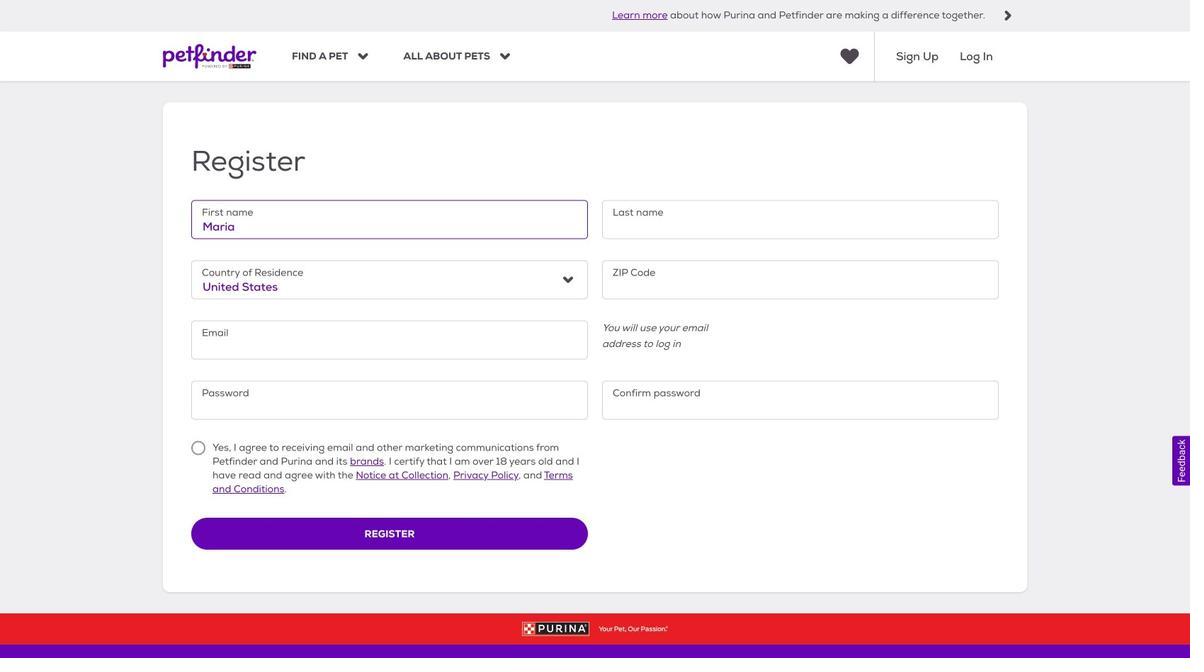 Task type: describe. For each thing, give the bounding box(es) containing it.
purina your pet, our passion image
[[0, 622, 1190, 636]]

1 list item from the top
[[191, 460, 253, 503]]



Task type: vqa. For each thing, say whether or not it's contained in the screenshot.
Andromeda, adoptable Cat, Senior Female Domestic Short Hair, 15 miles away. image
no



Task type: locate. For each thing, give the bounding box(es) containing it.
2 list item from the top
[[191, 625, 236, 654]]

ZIP Code text field
[[602, 260, 999, 299]]

footer
[[0, 613, 1190, 658]]

list
[[191, 460, 253, 654]]

None email field
[[191, 321, 588, 360]]

None text field
[[191, 200, 588, 239], [602, 200, 999, 239], [191, 200, 588, 239], [602, 200, 999, 239]]

1 vertical spatial list item
[[191, 625, 236, 654]]

list item
[[191, 460, 253, 503], [191, 625, 236, 654]]

petfinder home image
[[163, 31, 257, 81]]

0 vertical spatial list item
[[191, 460, 253, 503]]

None password field
[[191, 381, 588, 420], [602, 381, 999, 420], [191, 381, 588, 420], [602, 381, 999, 420]]



